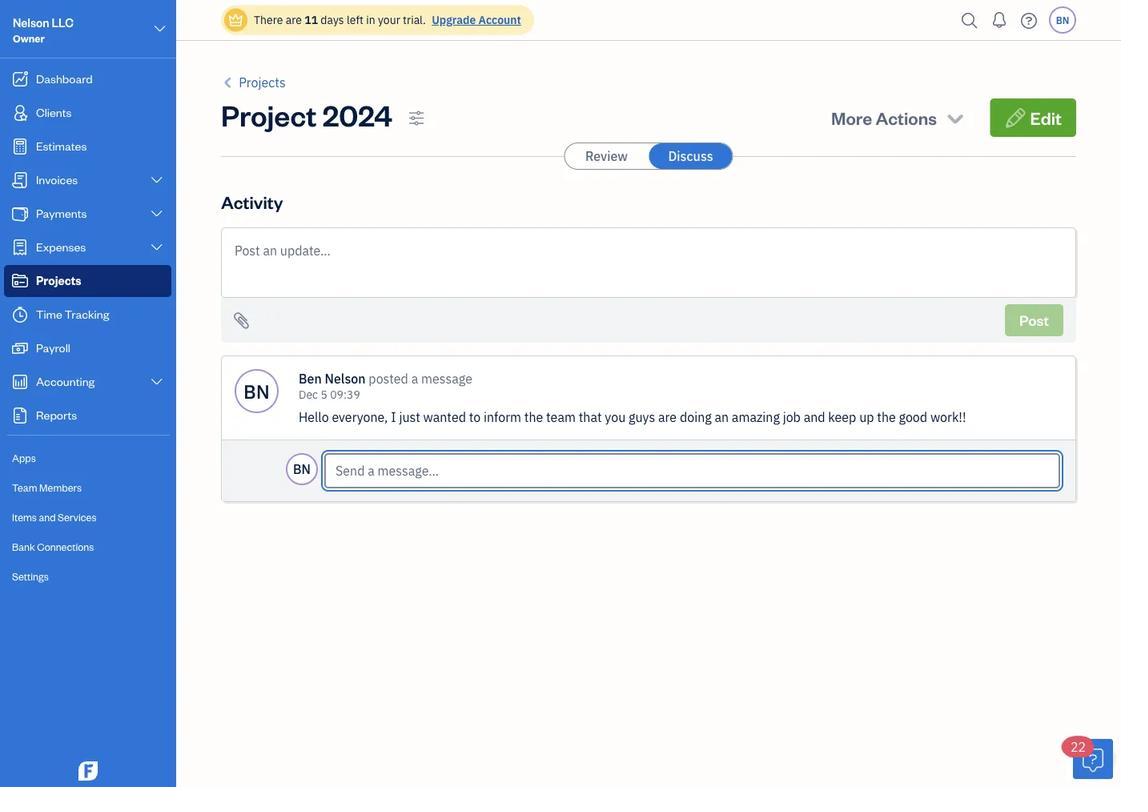Task type: describe. For each thing, give the bounding box(es) containing it.
freshbooks image
[[75, 762, 101, 781]]

paperclip image
[[234, 311, 249, 330]]

bank connections
[[12, 540, 94, 553]]

0 horizontal spatial are
[[286, 12, 302, 27]]

there
[[254, 12, 283, 27]]

left
[[347, 12, 363, 27]]

Send a message text field
[[324, 453, 1060, 488]]

5
[[321, 387, 327, 402]]

estimates link
[[4, 131, 171, 163]]

amazing
[[732, 409, 780, 426]]

1 the from the left
[[524, 409, 543, 426]]

and inside ben nelson posted a message dec 5 09:39 hello everyone, i just wanted to inform the team that you guys are doing an amazing job and keep up the good work!!
[[804, 409, 825, 426]]

more
[[831, 106, 872, 129]]

projects link
[[4, 265, 171, 297]]

edit link
[[990, 98, 1076, 137]]

trial.
[[403, 12, 426, 27]]

an
[[715, 409, 729, 426]]

in
[[366, 12, 375, 27]]

posted
[[369, 370, 408, 387]]

payroll link
[[4, 332, 171, 364]]

accounting
[[36, 374, 95, 389]]

payments link
[[4, 198, 171, 230]]

dec
[[299, 387, 318, 402]]

you
[[605, 409, 626, 426]]

22
[[1071, 739, 1086, 756]]

and inside "link"
[[39, 510, 56, 524]]

pencil image
[[1005, 107, 1027, 129]]

team members
[[12, 481, 82, 494]]

tracking
[[65, 306, 109, 322]]

projects button
[[221, 73, 286, 92]]

chevron large down image for expenses
[[149, 241, 164, 254]]

bn inside 'dropdown button'
[[1056, 14, 1069, 26]]

services
[[58, 510, 97, 524]]

good
[[899, 409, 927, 426]]

that
[[579, 409, 602, 426]]

items
[[12, 510, 37, 524]]

invoices
[[36, 172, 78, 187]]

llc
[[52, 15, 74, 30]]

your
[[378, 12, 400, 27]]

work!!
[[930, 409, 966, 426]]

just
[[399, 409, 420, 426]]

team
[[546, 409, 576, 426]]

go to help image
[[1016, 8, 1042, 32]]

ben nelson link
[[299, 370, 369, 387]]

upgrade account link
[[429, 12, 521, 27]]

doing
[[680, 409, 712, 426]]

keep
[[828, 409, 856, 426]]

up
[[859, 409, 874, 426]]

estimate image
[[10, 139, 30, 155]]

activity
[[221, 190, 283, 213]]

there are 11 days left in your trial. upgrade account
[[254, 12, 521, 27]]

0 vertical spatial chevron large down image
[[153, 19, 167, 38]]

job
[[783, 409, 801, 426]]

payroll
[[36, 340, 70, 355]]

actions
[[876, 106, 937, 129]]

settings
[[12, 570, 49, 583]]

ben nelson posted a message dec 5 09:39 hello everyone, i just wanted to inform the team that you guys are doing an amazing job and keep up the good work!!
[[299, 370, 966, 426]]

reports link
[[4, 400, 171, 432]]

time tracking link
[[4, 299, 171, 331]]

team
[[12, 481, 37, 494]]

edit
[[1030, 106, 1062, 129]]

project image
[[10, 273, 30, 289]]

chevrondown image
[[944, 107, 966, 129]]

expenses
[[36, 239, 86, 254]]

expenses link
[[4, 231, 171, 263]]

chevron large down image for invoices
[[149, 174, 164, 187]]

chart image
[[10, 374, 30, 390]]

everyone,
[[332, 409, 388, 426]]

apps link
[[4, 444, 171, 472]]

time tracking
[[36, 306, 109, 322]]

22 button
[[1063, 737, 1113, 779]]

nelson inside the nelson llc owner
[[13, 15, 49, 30]]

connections
[[37, 540, 94, 553]]

bank
[[12, 540, 35, 553]]



Task type: locate. For each thing, give the bounding box(es) containing it.
nelson llc owner
[[13, 15, 74, 45]]

the left team at bottom
[[524, 409, 543, 426]]

2 horizontal spatial bn
[[1056, 14, 1069, 26]]

2 chevron large down image from the top
[[149, 241, 164, 254]]

1 vertical spatial projects
[[36, 273, 81, 288]]

Message text field
[[222, 228, 1075, 279]]

11
[[304, 12, 318, 27]]

the right up
[[877, 409, 896, 426]]

09:39
[[330, 387, 360, 402]]

settings for this project image
[[408, 108, 425, 127]]

review
[[585, 148, 628, 165]]

invoices link
[[4, 164, 171, 196]]

notifications image
[[987, 4, 1012, 36]]

settings link
[[4, 563, 171, 591]]

to
[[469, 409, 481, 426]]

bank connections link
[[4, 533, 171, 561]]

time
[[36, 306, 62, 322]]

client image
[[10, 105, 30, 121]]

chevron large down image up payments link
[[149, 174, 164, 187]]

and right job
[[804, 409, 825, 426]]

a
[[411, 370, 418, 387]]

0 vertical spatial chevron large down image
[[149, 207, 164, 220]]

1 horizontal spatial and
[[804, 409, 825, 426]]

nelson up "owner"
[[13, 15, 49, 30]]

project 2024
[[221, 95, 392, 133]]

discuss
[[668, 148, 713, 165]]

0 horizontal spatial projects
[[36, 273, 81, 288]]

projects inside main element
[[36, 273, 81, 288]]

accounting link
[[4, 366, 171, 398]]

chevronleft image
[[221, 73, 236, 92]]

1 horizontal spatial nelson
[[325, 370, 366, 387]]

chevron large down image inside accounting link
[[149, 376, 164, 388]]

inform
[[484, 409, 521, 426]]

estimates
[[36, 138, 87, 153]]

1 vertical spatial and
[[39, 510, 56, 524]]

apps
[[12, 451, 36, 464]]

chevron large down image inside payments link
[[149, 207, 164, 220]]

account
[[478, 12, 521, 27]]

report image
[[10, 408, 30, 424]]

more actions button
[[817, 98, 981, 137]]

the
[[524, 409, 543, 426], [877, 409, 896, 426]]

1 vertical spatial chevron large down image
[[149, 241, 164, 254]]

money image
[[10, 340, 30, 356]]

chevron large down image down invoices "link"
[[149, 207, 164, 220]]

1 chevron large down image from the top
[[149, 207, 164, 220]]

projects down expenses
[[36, 273, 81, 288]]

0 horizontal spatial nelson
[[13, 15, 49, 30]]

owner
[[13, 32, 45, 45]]

chevron large down image up projects link
[[149, 241, 164, 254]]

ben
[[299, 370, 322, 387]]

chevron large down image up reports link
[[149, 376, 164, 388]]

2024
[[322, 95, 392, 133]]

0 horizontal spatial and
[[39, 510, 56, 524]]

and
[[804, 409, 825, 426], [39, 510, 56, 524]]

discuss link
[[649, 143, 732, 169]]

main element
[[0, 0, 216, 787]]

0 vertical spatial nelson
[[13, 15, 49, 30]]

1 horizontal spatial are
[[658, 409, 677, 426]]

are
[[286, 12, 302, 27], [658, 409, 677, 426]]

search image
[[957, 8, 983, 32]]

project
[[221, 95, 317, 133]]

expense image
[[10, 239, 30, 255]]

0 vertical spatial are
[[286, 12, 302, 27]]

wanted
[[423, 409, 466, 426]]

items and services
[[12, 510, 97, 524]]

bn button
[[1049, 6, 1076, 34]]

chevron large down image inside invoices "link"
[[149, 174, 164, 187]]

review link
[[565, 143, 648, 169]]

clients link
[[4, 97, 171, 129]]

0 vertical spatial projects
[[239, 74, 286, 91]]

bn left dec
[[243, 379, 270, 404]]

chevron large down image
[[149, 207, 164, 220], [149, 241, 164, 254]]

0 vertical spatial bn
[[1056, 14, 1069, 26]]

1 horizontal spatial the
[[877, 409, 896, 426]]

0 horizontal spatial the
[[524, 409, 543, 426]]

bn down hello
[[293, 461, 311, 478]]

team members link
[[4, 474, 171, 502]]

1 vertical spatial are
[[658, 409, 677, 426]]

guys
[[629, 409, 655, 426]]

0 vertical spatial and
[[804, 409, 825, 426]]

and right items
[[39, 510, 56, 524]]

days
[[321, 12, 344, 27]]

payments
[[36, 205, 87, 221]]

items and services link
[[4, 504, 171, 532]]

1 vertical spatial chevron large down image
[[149, 174, 164, 187]]

timer image
[[10, 307, 30, 323]]

1 vertical spatial bn
[[243, 379, 270, 404]]

more actions
[[831, 106, 937, 129]]

invoice image
[[10, 172, 30, 188]]

chevron large down image left crown icon
[[153, 19, 167, 38]]

2 vertical spatial bn
[[293, 461, 311, 478]]

chevron large down image for payments
[[149, 207, 164, 220]]

2 the from the left
[[877, 409, 896, 426]]

chevron large down image for accounting
[[149, 376, 164, 388]]

are inside ben nelson posted a message dec 5 09:39 hello everyone, i just wanted to inform the team that you guys are doing an amazing job and keep up the good work!!
[[658, 409, 677, 426]]

dashboard image
[[10, 71, 30, 87]]

reports
[[36, 407, 77, 422]]

message
[[421, 370, 472, 387]]

0 horizontal spatial bn
[[243, 379, 270, 404]]

chevron large down image
[[153, 19, 167, 38], [149, 174, 164, 187], [149, 376, 164, 388]]

2 vertical spatial chevron large down image
[[149, 376, 164, 388]]

crown image
[[227, 12, 244, 28]]

are right the guys
[[658, 409, 677, 426]]

clients
[[36, 104, 72, 120]]

projects
[[239, 74, 286, 91], [36, 273, 81, 288]]

bn right go to help image
[[1056, 14, 1069, 26]]

dashboard
[[36, 71, 93, 86]]

dashboard link
[[4, 63, 171, 95]]

projects up project
[[239, 74, 286, 91]]

nelson right ben
[[325, 370, 366, 387]]

i
[[391, 409, 396, 426]]

chevron large down image inside expenses link
[[149, 241, 164, 254]]

hello
[[299, 409, 329, 426]]

members
[[39, 481, 82, 494]]

nelson inside ben nelson posted a message dec 5 09:39 hello everyone, i just wanted to inform the team that you guys are doing an amazing job and keep up the good work!!
[[325, 370, 366, 387]]

1 horizontal spatial projects
[[239, 74, 286, 91]]

upgrade
[[432, 12, 476, 27]]

projects inside button
[[239, 74, 286, 91]]

payment image
[[10, 206, 30, 222]]

are left 11
[[286, 12, 302, 27]]

nelson
[[13, 15, 49, 30], [325, 370, 366, 387]]

1 horizontal spatial bn
[[293, 461, 311, 478]]

1 vertical spatial nelson
[[325, 370, 366, 387]]

resource center badge image
[[1073, 739, 1113, 779]]



Task type: vqa. For each thing, say whether or not it's contained in the screenshot.
Settings "link"
yes



